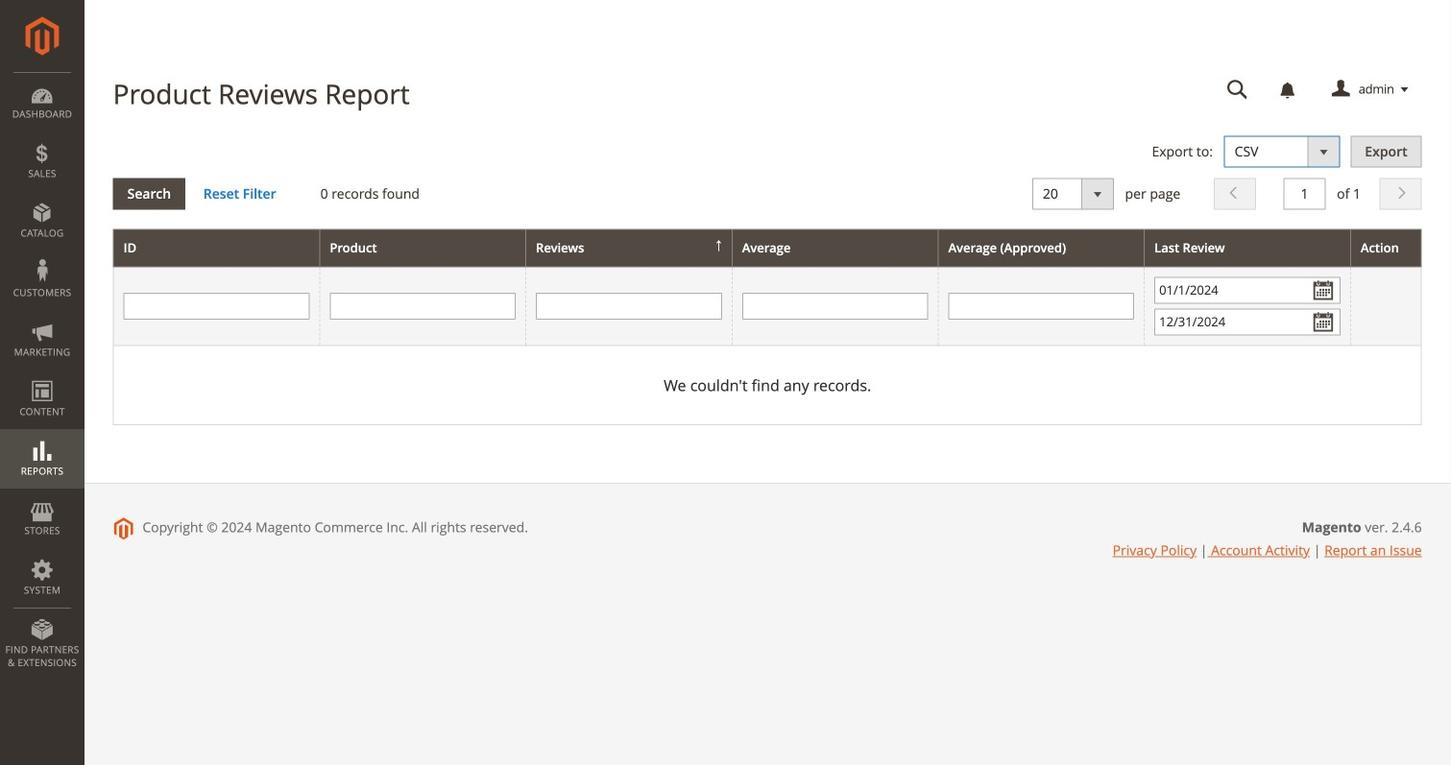 Task type: locate. For each thing, give the bounding box(es) containing it.
From text field
[[1154, 277, 1340, 304]]

None text field
[[124, 293, 310, 320], [330, 293, 516, 320], [742, 293, 928, 320], [948, 293, 1134, 320], [124, 293, 310, 320], [330, 293, 516, 320], [742, 293, 928, 320], [948, 293, 1134, 320]]

menu bar
[[0, 72, 85, 679]]

None text field
[[1214, 73, 1262, 107], [1284, 178, 1326, 210], [536, 293, 722, 320], [1214, 73, 1262, 107], [1284, 178, 1326, 210], [536, 293, 722, 320]]



Task type: describe. For each thing, give the bounding box(es) containing it.
To text field
[[1154, 309, 1340, 335]]

magento admin panel image
[[25, 16, 59, 56]]



